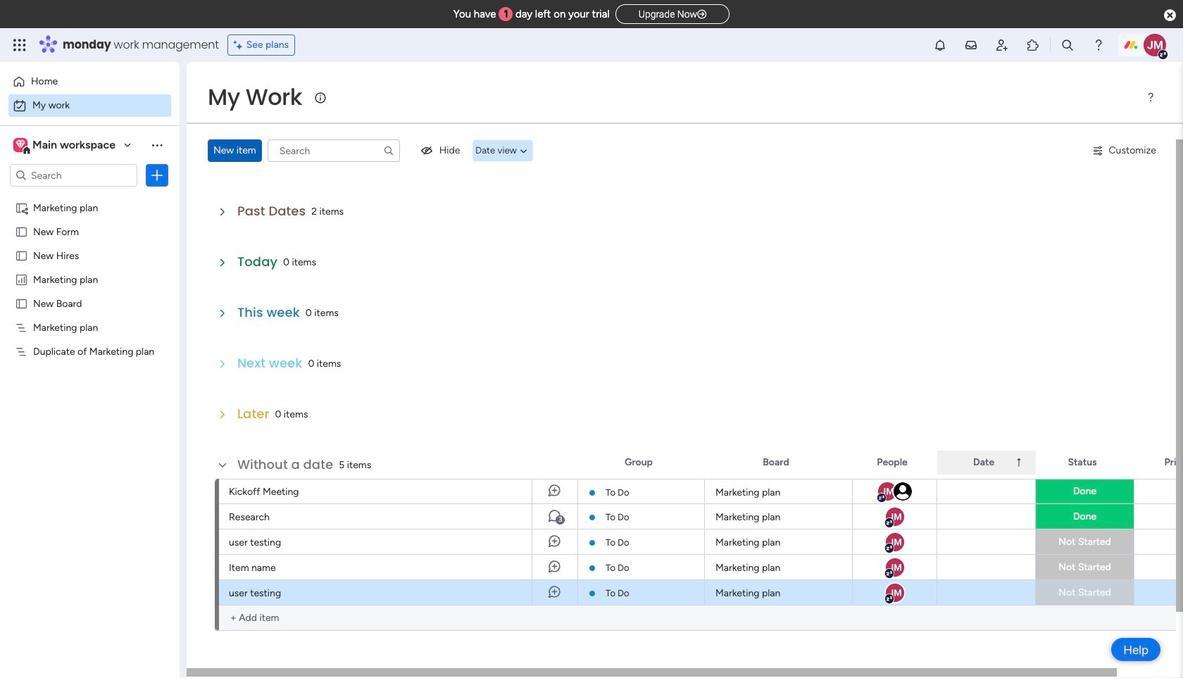 Task type: describe. For each thing, give the bounding box(es) containing it.
dapulse rightstroke image
[[697, 9, 706, 20]]

menu image
[[1145, 92, 1156, 103]]

search everything image
[[1060, 38, 1075, 52]]

jeremy miller image
[[1144, 34, 1166, 56]]

update feed image
[[964, 38, 978, 52]]

shareable board image
[[15, 201, 28, 214]]

2 public board image from the top
[[15, 249, 28, 262]]

help image
[[1091, 38, 1106, 52]]

select product image
[[13, 38, 27, 52]]

1 vertical spatial option
[[8, 94, 171, 117]]

monday marketplace image
[[1026, 38, 1040, 52]]

see plans image
[[234, 37, 246, 53]]

1 public board image from the top
[[15, 225, 28, 238]]

invite members image
[[995, 38, 1009, 52]]

workspace image
[[13, 137, 27, 153]]

public board image
[[15, 296, 28, 310]]

Search in workspace field
[[30, 167, 118, 183]]

workspace options image
[[150, 138, 164, 152]]

notifications image
[[933, 38, 947, 52]]

workspace selection element
[[13, 137, 118, 155]]

sort image
[[1013, 457, 1025, 468]]



Task type: vqa. For each thing, say whether or not it's contained in the screenshot.
"Search" 'image' at the left top of the page
yes



Task type: locate. For each thing, give the bounding box(es) containing it.
2 vertical spatial option
[[0, 195, 180, 198]]

Filter dashboard by text search field
[[267, 139, 400, 162]]

options image
[[150, 168, 164, 182]]

public board image up public dashboard image
[[15, 249, 28, 262]]

public dashboard image
[[15, 273, 28, 286]]

public board image down shareable board image at the left of page
[[15, 225, 28, 238]]

workspace image
[[16, 137, 25, 153]]

0 vertical spatial option
[[8, 70, 171, 93]]

None search field
[[267, 139, 400, 162]]

dapulse close image
[[1164, 8, 1176, 23]]

option
[[8, 70, 171, 93], [8, 94, 171, 117], [0, 195, 180, 198]]

list box
[[0, 193, 180, 553]]

0 vertical spatial public board image
[[15, 225, 28, 238]]

column header
[[937, 451, 1036, 475]]

search image
[[383, 145, 394, 156]]

public board image
[[15, 225, 28, 238], [15, 249, 28, 262]]

1 vertical spatial public board image
[[15, 249, 28, 262]]



